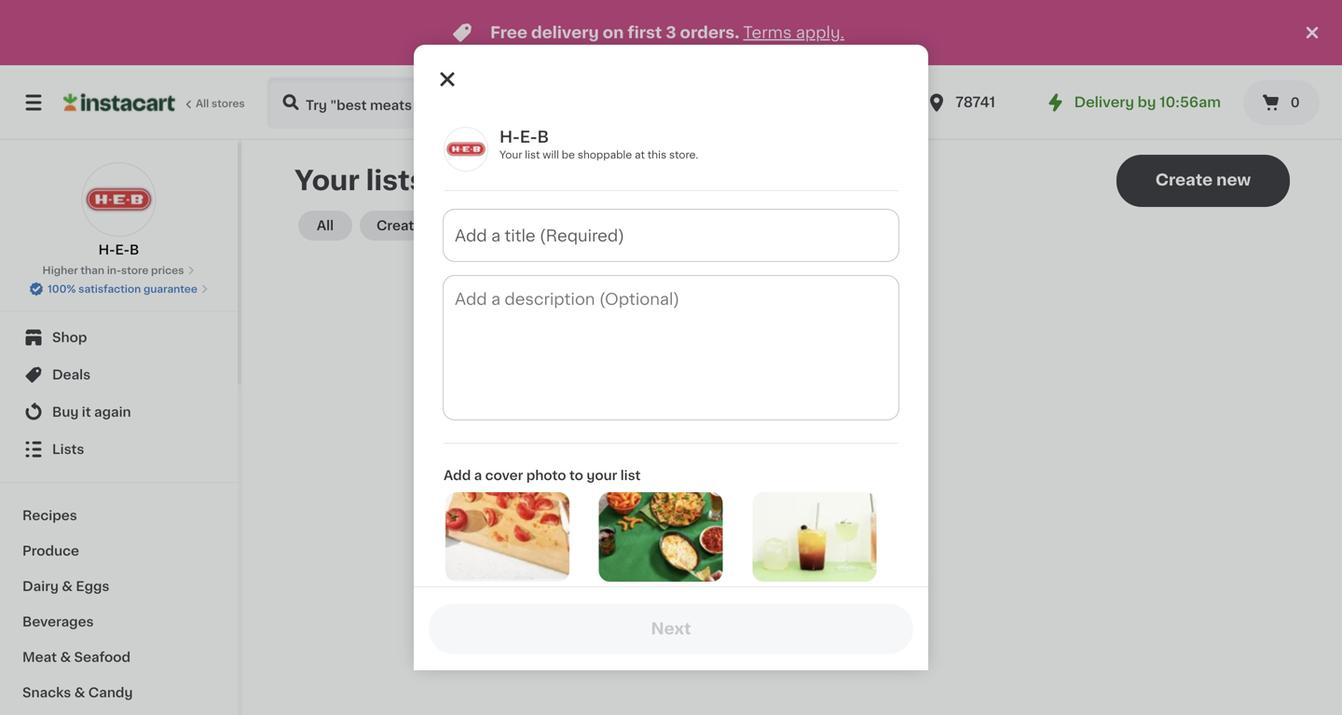 Task type: vqa. For each thing, say whether or not it's contained in the screenshot.
Wegmans Pineapple, Extra Sweet 1 each
no



Task type: locate. For each thing, give the bounding box(es) containing it.
apply.
[[796, 25, 845, 41]]

1 horizontal spatial create
[[1156, 172, 1213, 188]]

recipes link
[[11, 498, 227, 533]]

on
[[603, 25, 624, 41]]

1 horizontal spatial h-e-b logo image
[[444, 127, 489, 172]]

beverages link
[[11, 604, 227, 640]]

produce
[[22, 544, 79, 558]]

2 horizontal spatial list
[[817, 513, 841, 529]]

0 horizontal spatial your
[[295, 167, 360, 194]]

a roll of paper towels, a person holding a spray bottle of blue cleaning solution, and a sponge. image
[[446, 593, 570, 682]]

0 horizontal spatial by
[[435, 219, 452, 232]]

Add a title (Required) text field
[[444, 210, 899, 261]]

meat & seafood link
[[11, 640, 227, 675]]

all left stores
[[196, 98, 209, 109]]

0 horizontal spatial list
[[525, 150, 540, 160]]

h-e-b logo image up h-e-b at the top of the page
[[82, 162, 156, 237]]

0 vertical spatial e-
[[520, 129, 538, 145]]

meat
[[22, 651, 57, 664]]

& for dairy
[[62, 580, 73, 593]]

terms
[[743, 25, 792, 41]]

all inside button
[[317, 219, 334, 232]]

it
[[82, 406, 91, 419]]

all down your lists
[[317, 219, 334, 232]]

b inside h-e-b your list will be shoppable at this store.
[[538, 129, 549, 145]]

again
[[94, 406, 131, 419]]

recipes
[[22, 509, 77, 522]]

created by me button
[[360, 211, 493, 241]]

h-e-b link
[[82, 162, 156, 259]]

& for meat
[[60, 651, 71, 664]]

0 vertical spatial list
[[525, 150, 540, 160]]

at
[[635, 150, 645, 160]]

0 vertical spatial all
[[196, 98, 209, 109]]

0 horizontal spatial h-
[[98, 243, 115, 256]]

all for all
[[317, 219, 334, 232]]

snacks & candy link
[[11, 675, 227, 710]]

h-
[[500, 129, 520, 145], [98, 243, 115, 256]]

1 vertical spatial your
[[295, 167, 360, 194]]

78741
[[956, 96, 996, 109]]

0 vertical spatial by
[[1138, 96, 1157, 109]]

h-e-b logo image inside list_add_items dialog
[[444, 127, 489, 172]]

h-e-b logo image up me
[[444, 127, 489, 172]]

0 horizontal spatial e-
[[115, 243, 130, 256]]

1 vertical spatial b
[[130, 243, 139, 256]]

100%
[[48, 284, 76, 294]]

free delivery on first 3 orders. terms apply.
[[490, 25, 845, 41]]

shop
[[52, 331, 87, 344]]

meat & seafood
[[22, 651, 131, 664]]

this
[[648, 150, 667, 160]]

will
[[543, 150, 559, 160]]

& right meat at bottom left
[[60, 651, 71, 664]]

higher than in-store prices link
[[42, 263, 195, 278]]

1 vertical spatial create
[[744, 513, 799, 529]]

created
[[377, 219, 431, 232]]

your lists
[[295, 167, 426, 194]]

photo
[[526, 469, 566, 482]]

h- for h-e-b
[[98, 243, 115, 256]]

1 vertical spatial a
[[803, 513, 813, 529]]

0 horizontal spatial a
[[474, 469, 482, 482]]

a inside dialog
[[474, 469, 482, 482]]

0 horizontal spatial create
[[744, 513, 799, 529]]

create
[[1156, 172, 1213, 188], [744, 513, 799, 529]]

& left eggs
[[62, 580, 73, 593]]

than
[[81, 265, 104, 275]]

delivery by 10:56am link
[[1045, 91, 1221, 114]]

1 vertical spatial by
[[435, 219, 452, 232]]

1 horizontal spatial by
[[1138, 96, 1157, 109]]

&
[[62, 580, 73, 593], [60, 651, 71, 664], [74, 686, 85, 699]]

your left 'will'
[[500, 150, 522, 160]]

all for all stores
[[196, 98, 209, 109]]

1 horizontal spatial h-
[[500, 129, 520, 145]]

1 vertical spatial h-
[[98, 243, 115, 256]]

1 horizontal spatial all
[[317, 219, 334, 232]]

free
[[490, 25, 528, 41]]

by right "delivery"
[[1138, 96, 1157, 109]]

list
[[525, 150, 540, 160], [621, 469, 641, 482], [817, 513, 841, 529]]

a
[[474, 469, 482, 482], [803, 513, 813, 529]]

0 vertical spatial your
[[500, 150, 522, 160]]

3
[[666, 25, 676, 41]]

h- inside h-e-b your list will be shoppable at this store.
[[500, 129, 520, 145]]

0 vertical spatial &
[[62, 580, 73, 593]]

all button
[[298, 211, 352, 241]]

1 horizontal spatial b
[[538, 129, 549, 145]]

by left me
[[435, 219, 452, 232]]

an assortment of glasses increasing in height with various cocktails. image
[[753, 492, 877, 582]]

a table wtih assorted snacks and drinks. image
[[599, 492, 723, 582]]

in-
[[107, 265, 121, 275]]

by inside button
[[435, 219, 452, 232]]

0 horizontal spatial b
[[130, 243, 139, 256]]

create inside button
[[1156, 172, 1213, 188]]

your up all button
[[295, 167, 360, 194]]

0 button
[[1244, 80, 1320, 125]]

dairy & eggs link
[[11, 569, 227, 604]]

1 vertical spatial e-
[[115, 243, 130, 256]]

& left candy
[[74, 686, 85, 699]]

all stores
[[196, 98, 245, 109]]

h- for h-e-b your list will be shoppable at this store.
[[500, 129, 520, 145]]

e-
[[520, 129, 538, 145], [115, 243, 130, 256]]

1 vertical spatial &
[[60, 651, 71, 664]]

your
[[500, 150, 522, 160], [295, 167, 360, 194]]

create for create a list
[[744, 513, 799, 529]]

a bulb of garlic, a bowl of salt, a bowl of pepper, a bowl of cut celery. image
[[599, 593, 723, 682]]

create new
[[1156, 172, 1251, 188]]

deals link
[[11, 356, 227, 393]]

0 vertical spatial b
[[538, 129, 549, 145]]

b up store
[[130, 243, 139, 256]]

by
[[1138, 96, 1157, 109], [435, 219, 452, 232]]

1 horizontal spatial your
[[500, 150, 522, 160]]

1 horizontal spatial list
[[621, 469, 641, 482]]

None search field
[[267, 76, 679, 129]]

b
[[538, 129, 549, 145], [130, 243, 139, 256]]

2 vertical spatial &
[[74, 686, 85, 699]]

0 horizontal spatial all
[[196, 98, 209, 109]]

0 vertical spatial a
[[474, 469, 482, 482]]

0 vertical spatial h-
[[500, 129, 520, 145]]

1 vertical spatial all
[[317, 219, 334, 232]]

instacart logo image
[[63, 91, 175, 114]]

dairy & eggs
[[22, 580, 109, 593]]

0 vertical spatial create
[[1156, 172, 1213, 188]]

1 horizontal spatial a
[[803, 513, 813, 529]]

h-e-b logo image
[[444, 127, 489, 172], [82, 162, 156, 237]]

b up 'will'
[[538, 129, 549, 145]]

None text field
[[444, 276, 899, 420]]

1 horizontal spatial e-
[[520, 129, 538, 145]]

b for h-e-b your list will be shoppable at this store.
[[538, 129, 549, 145]]

all
[[196, 98, 209, 109], [317, 219, 334, 232]]

e- for h-e-b your list will be shoppable at this store.
[[520, 129, 538, 145]]

e- inside h-e-b your list will be shoppable at this store.
[[520, 129, 538, 145]]

a person holding a tomato and a grocery bag with a baguette and vegetables. image
[[753, 593, 877, 682]]



Task type: describe. For each thing, give the bounding box(es) containing it.
prices
[[151, 265, 184, 275]]

be
[[562, 150, 575, 160]]

dairy
[[22, 580, 59, 593]]

add a cover photo to your list
[[444, 469, 641, 482]]

2 vertical spatial list
[[817, 513, 841, 529]]

by for created
[[435, 219, 452, 232]]

cover
[[485, 469, 523, 482]]

h-e-b
[[98, 243, 139, 256]]

terms apply. link
[[743, 25, 845, 41]]

create a list
[[744, 513, 841, 529]]

shoppable
[[578, 150, 632, 160]]

your
[[587, 469, 617, 482]]

satisfaction
[[78, 284, 141, 294]]

create for create new
[[1156, 172, 1213, 188]]

add
[[444, 469, 471, 482]]

list inside h-e-b your list will be shoppable at this store.
[[525, 150, 540, 160]]

100% satisfaction guarantee
[[48, 284, 198, 294]]

a for cover
[[474, 469, 482, 482]]

produce link
[[11, 533, 227, 569]]

store.
[[669, 150, 699, 160]]

create new button
[[1117, 155, 1290, 207]]

buy
[[52, 406, 79, 419]]

shop link
[[11, 319, 227, 356]]

beverages
[[22, 615, 94, 628]]

& for snacks
[[74, 686, 85, 699]]

me
[[455, 219, 476, 232]]

higher than in-store prices
[[42, 265, 184, 275]]

to
[[570, 469, 584, 482]]

candy
[[88, 686, 133, 699]]

0
[[1291, 96, 1300, 109]]

100% satisfaction guarantee button
[[29, 278, 209, 296]]

created by me
[[377, 219, 476, 232]]

snacks & candy
[[22, 686, 133, 699]]

higher
[[42, 265, 78, 275]]

store
[[121, 265, 149, 275]]

new
[[1217, 172, 1251, 188]]

limited time offer region
[[0, 0, 1302, 65]]

deals
[[52, 368, 91, 381]]

guarantee
[[144, 284, 198, 294]]

delivery
[[1075, 96, 1135, 109]]

h-e-b your list will be shoppable at this store.
[[500, 129, 699, 160]]

1 vertical spatial list
[[621, 469, 641, 482]]

eggs
[[76, 580, 109, 593]]

first
[[628, 25, 662, 41]]

78741 button
[[926, 76, 1038, 129]]

delivery
[[531, 25, 599, 41]]

your inside h-e-b your list will be shoppable at this store.
[[500, 150, 522, 160]]

all stores link
[[63, 76, 246, 129]]

list_add_items dialog
[[414, 45, 929, 715]]

orders.
[[680, 25, 740, 41]]

delivery by 10:56am
[[1075, 96, 1221, 109]]

buy it again
[[52, 406, 131, 419]]

a wooden cutting board and knife, and a few sliced tomatoes and two whole tomatoes. image
[[446, 492, 570, 582]]

e- for h-e-b
[[115, 243, 130, 256]]

by for delivery
[[1138, 96, 1157, 109]]

buy it again link
[[11, 393, 227, 431]]

10:56am
[[1160, 96, 1221, 109]]

b for h-e-b
[[130, 243, 139, 256]]

lists link
[[11, 431, 227, 468]]

seafood
[[74, 651, 131, 664]]

0 horizontal spatial h-e-b logo image
[[82, 162, 156, 237]]

a for list
[[803, 513, 813, 529]]

lists
[[366, 167, 426, 194]]

lists
[[52, 443, 84, 456]]

snacks
[[22, 686, 71, 699]]

stores
[[212, 98, 245, 109]]

create a list link
[[744, 511, 841, 531]]



